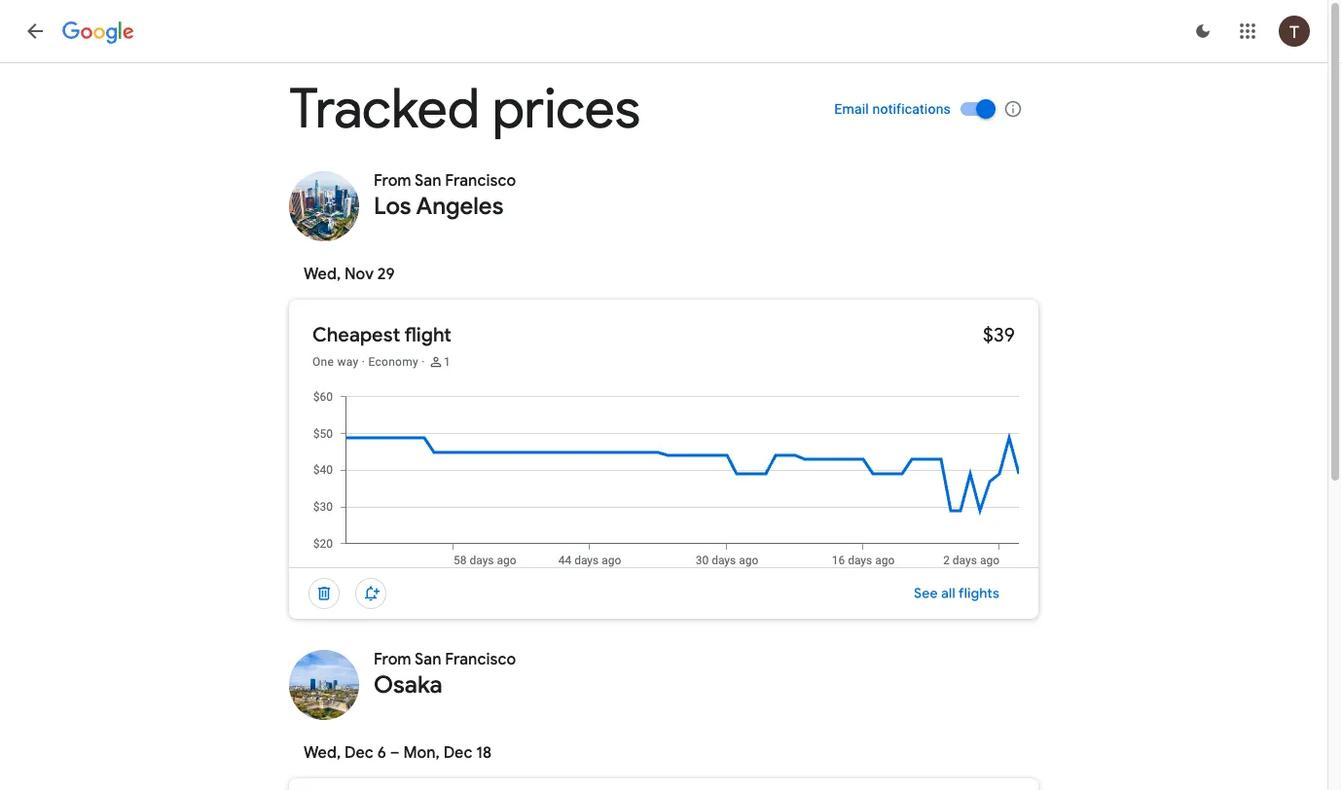 Task type: vqa. For each thing, say whether or not it's contained in the screenshot.
"francisco" for Osaka
yes



Task type: locate. For each thing, give the bounding box(es) containing it.
tracked prices
[[289, 74, 641, 144]]

all
[[942, 585, 956, 603]]

1 san from the top
[[415, 171, 442, 191]]

dec left '18'
[[444, 743, 473, 763]]

los
[[374, 191, 411, 221]]

flight
[[405, 322, 452, 347]]

francisco up the angeles
[[445, 171, 516, 191]]

from up the osaka
[[374, 650, 412, 670]]

price history graph application
[[305, 389, 1039, 568]]

2 francisco from the top
[[445, 650, 516, 670]]

wed,
[[304, 264, 341, 284], [304, 743, 341, 763]]

san inside from san francisco los angeles
[[415, 171, 442, 191]]

from san francisco los angeles
[[374, 171, 516, 221]]

san up the osaka
[[415, 650, 442, 670]]

0 vertical spatial san
[[415, 171, 442, 191]]

remove saved flight, one way trip from san francisco to los angeles.wed, nov 29 image
[[301, 571, 348, 617]]

0 vertical spatial wed,
[[304, 264, 341, 284]]

1 vertical spatial wed,
[[304, 743, 341, 763]]

1 horizontal spatial dec
[[444, 743, 473, 763]]

0 vertical spatial from
[[374, 171, 412, 191]]

nov
[[345, 264, 374, 284]]

1 wed, from the top
[[304, 264, 341, 284]]

wed, dec 6 – mon, dec 18
[[304, 743, 492, 763]]

1 francisco from the top
[[445, 171, 516, 191]]

1 vertical spatial san
[[415, 650, 442, 670]]

change appearance image
[[1180, 8, 1227, 55]]

from inside from san francisco los angeles
[[374, 171, 412, 191]]

san for los
[[415, 171, 442, 191]]

enable email notifications for solution, one way trip from san francisco to los angeles.wed, nov 29 image
[[348, 571, 394, 617]]

francisco for osaka
[[445, 650, 516, 670]]

wed, left '6'
[[304, 743, 341, 763]]

0 vertical spatial francisco
[[445, 171, 516, 191]]

francisco inside from san francisco osaka
[[445, 650, 516, 670]]

2 from from the top
[[374, 650, 412, 670]]

from
[[374, 171, 412, 191], [374, 650, 412, 670]]

cheapest flight
[[313, 322, 452, 347]]

from inside from san francisco osaka
[[374, 650, 412, 670]]

dec left '6'
[[345, 743, 374, 763]]

6
[[378, 743, 386, 763]]

1 passenger text field
[[444, 354, 451, 370]]

francisco up '18'
[[445, 650, 516, 670]]

wed, nov 29
[[304, 264, 395, 284]]

$39
[[983, 322, 1016, 347]]

san up the angeles
[[415, 171, 442, 191]]

2 wed, from the top
[[304, 743, 341, 763]]

tracked
[[289, 74, 480, 144]]

go back image
[[23, 19, 47, 43]]

0 horizontal spatial dec
[[345, 743, 374, 763]]

1 vertical spatial francisco
[[445, 650, 516, 670]]

2 san from the top
[[415, 650, 442, 670]]

dec
[[345, 743, 374, 763], [444, 743, 473, 763]]

from up los
[[374, 171, 412, 191]]

wed, left nov
[[304, 264, 341, 284]]

wed, for osaka
[[304, 743, 341, 763]]

1
[[444, 355, 451, 369]]

email
[[835, 101, 869, 117]]

1 vertical spatial from
[[374, 650, 412, 670]]

francisco inside from san francisco los angeles
[[445, 171, 516, 191]]

francisco
[[445, 171, 516, 191], [445, 650, 516, 670]]

san inside from san francisco osaka
[[415, 650, 442, 670]]

price history graph image
[[305, 389, 1039, 568]]

san
[[415, 171, 442, 191], [415, 650, 442, 670]]

1 from from the top
[[374, 171, 412, 191]]

san for osaka
[[415, 650, 442, 670]]

see
[[914, 585, 938, 603]]



Task type: describe. For each thing, give the bounding box(es) containing it.
francisco for los angeles
[[445, 171, 516, 191]]

notifications
[[873, 101, 951, 117]]

2 dec from the left
[[444, 743, 473, 763]]

29
[[378, 264, 395, 284]]

see all flights
[[914, 585, 1000, 603]]

angeles
[[416, 191, 504, 221]]

email notifications image
[[1004, 99, 1023, 119]]

from for los
[[374, 171, 412, 191]]

from san francisco osaka
[[374, 650, 516, 700]]

cheapest
[[313, 322, 400, 347]]

prices
[[493, 74, 641, 144]]

economy
[[368, 355, 419, 369]]

email notifications
[[835, 101, 951, 117]]

from for osaka
[[374, 650, 412, 670]]

–
[[390, 743, 400, 763]]

1 dec from the left
[[345, 743, 374, 763]]

18
[[476, 743, 492, 763]]

flights
[[959, 585, 1000, 603]]

wed, for los
[[304, 264, 341, 284]]

39 US dollars text field
[[983, 322, 1016, 347]]

mon,
[[404, 743, 440, 763]]

one
[[313, 355, 334, 369]]

one way economy
[[313, 355, 419, 369]]

way
[[337, 355, 359, 369]]

osaka
[[374, 670, 443, 700]]



